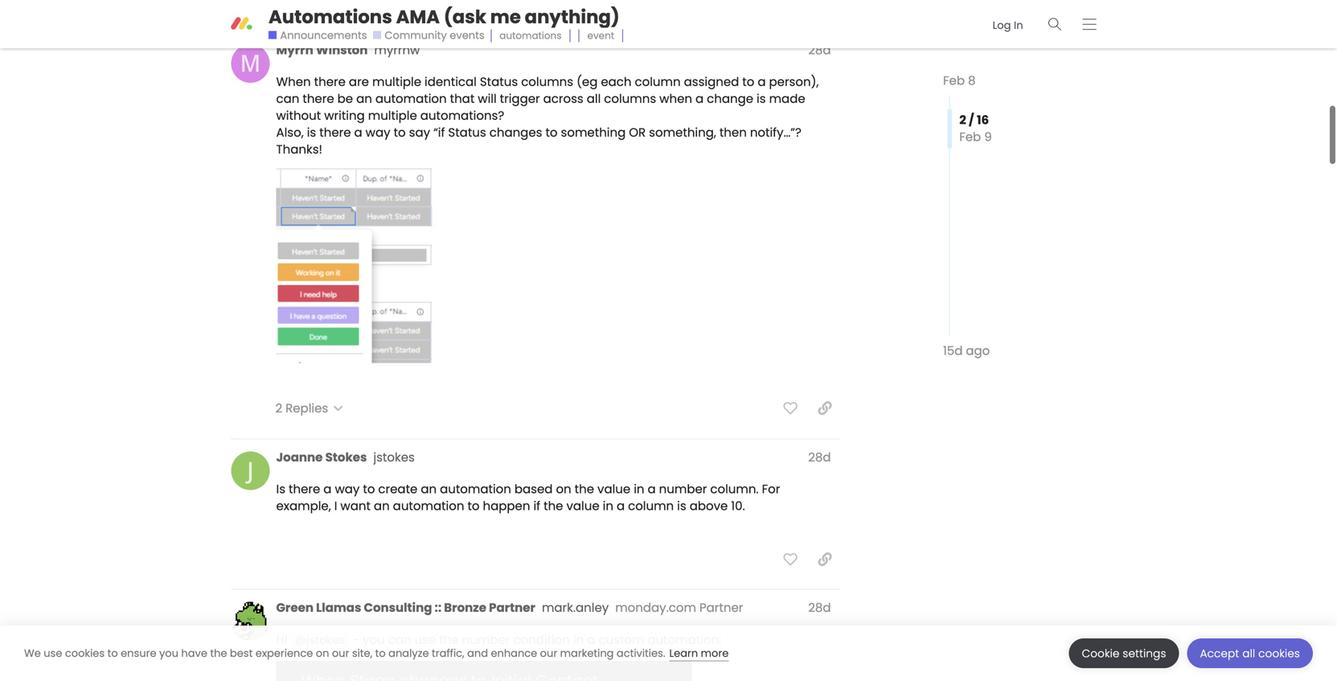 Task type: describe. For each thing, give the bounding box(es) containing it.
announcements
[[280, 28, 367, 43]]

2 partner from the left
[[700, 599, 743, 617]]

learn
[[670, 646, 698, 661]]

automations ama (ask me anything) link
[[269, 4, 620, 30]]

an inside when there are multiple identical status columns (eg each column assigned to a person), can there be an automation that will trigger across all columns when a change is made without writing multiple automations? also, is there a way to say "if status changes to something or something, then notify…"? thanks!
[[356, 90, 372, 107]]

community events link
[[373, 28, 485, 43]]

be
[[338, 90, 353, 107]]

2 replies button
[[267, 394, 352, 423]]

change
[[707, 90, 754, 107]]

event link
[[579, 25, 623, 46]]

0 vertical spatial multiple
[[372, 73, 421, 91]]

cookie settings button
[[1069, 639, 1180, 668]]

15d ago
[[943, 342, 990, 360]]

2 like this post image from the top
[[784, 552, 798, 566]]

joanne stokes jstokes
[[276, 449, 415, 466]]

accept all cookies
[[1200, 646, 1301, 661]]

1 horizontal spatial you
[[363, 631, 385, 649]]

changes
[[490, 124, 542, 141]]

or
[[629, 124, 646, 141]]

based
[[515, 481, 553, 498]]

way inside is there a way to create an automation based on the value in a number column. for example, i want an automation to happen if the value in a column is above 10.
[[335, 481, 360, 498]]

when
[[660, 90, 693, 107]]

8
[[968, 72, 976, 89]]

notify…"?
[[750, 124, 802, 141]]

myrrh winston link
[[276, 41, 368, 59]]

0 vertical spatial feb
[[943, 72, 965, 89]]

9
[[985, 128, 992, 146]]

28d link for when there are multiple identical status columns (eg each column assigned to a person), can there be an automation that will trigger across all columns when a change is made without writing multiple automations?
[[809, 41, 831, 59]]

made
[[769, 90, 806, 107]]

number inside is there a way to create an automation based on the value in a number column. for example, i want an automation to happen if the value in a column is above 10.
[[659, 481, 707, 498]]

stokes
[[325, 449, 367, 466]]

anything)
[[525, 4, 620, 30]]

to left create
[[363, 481, 375, 498]]

dialog containing cookie settings
[[0, 626, 1338, 681]]

i
[[334, 498, 337, 515]]

to right assigned
[[743, 73, 755, 91]]

all inside when there are multiple identical status columns (eg each column assigned to a person), can there be an automation that will trigger across all columns when a change is made without writing multiple automations? also, is there a way to say "if status changes to something or something, then notify…"? thanks!
[[587, 90, 601, 107]]

will
[[478, 90, 497, 107]]

automations?
[[420, 107, 505, 124]]

ensure
[[121, 646, 156, 661]]

also,
[[276, 124, 304, 141]]

column.
[[710, 481, 759, 498]]

monday.com
[[615, 599, 696, 617]]

activities.
[[617, 646, 666, 661]]

1 partner from the left
[[489, 599, 536, 617]]

15d ago link
[[943, 342, 990, 360]]

2 horizontal spatial an
[[421, 481, 437, 498]]

you inside dialog
[[159, 646, 179, 661]]

assigned
[[684, 73, 739, 91]]

we use cookies to ensure you have the best experience on our site, to analyze traffic, and enhance our marketing activities. learn more
[[24, 646, 729, 661]]

1 vertical spatial multiple
[[368, 107, 417, 124]]

traffic,
[[432, 646, 465, 661]]

column inside when there are multiple identical status columns (eg each column assigned to a person), can there be an automation that will trigger across all columns when a change is made without writing multiple automations? also, is there a way to say "if status changes to something or something, then notify…"? thanks!
[[635, 73, 681, 91]]

@jstokes link
[[291, 633, 350, 649]]

mark.anley link
[[542, 599, 609, 617]]

cookies for all
[[1259, 646, 1301, 661]]

accept all cookies button
[[1188, 639, 1313, 668]]

automation:
[[648, 631, 722, 649]]

community events
[[385, 28, 485, 43]]

28d link for hi
[[809, 599, 831, 617]]

create
[[378, 481, 418, 498]]

settings
[[1123, 646, 1167, 661]]

feb 8 link
[[943, 72, 976, 89]]

1 horizontal spatial use
[[415, 631, 436, 649]]

2 / 16 feb 9
[[960, 111, 992, 146]]

0 horizontal spatial in
[[573, 631, 584, 649]]

custom
[[599, 631, 645, 649]]

monday community forum image
[[230, 13, 253, 35]]

1 horizontal spatial in
[[603, 498, 614, 515]]

there left are
[[314, 73, 346, 91]]

community
[[385, 28, 447, 43]]

on inside is there a way to create an automation based on the value in a number column. for example, i want an automation to happen if the value in a column is above 10.
[[556, 481, 572, 498]]

there left be
[[303, 90, 334, 107]]

learn more link
[[670, 646, 729, 662]]

chevron down image
[[333, 403, 344, 414]]

jstokes
[[373, 449, 415, 466]]

example,
[[276, 498, 331, 515]]

2 our from the left
[[540, 646, 558, 661]]

llamas
[[316, 599, 361, 617]]

ama
[[396, 4, 440, 30]]

joanne
[[276, 449, 323, 466]]

is there a way to create an automation based on the value in a number column. for example, i want an automation to happen if the value in a column is above 10.
[[276, 481, 780, 515]]

say
[[409, 124, 430, 141]]

automations link
[[491, 25, 571, 46]]

there down be
[[320, 124, 351, 141]]

green llamas consulting :: bronze partner mark.anley monday.com partner
[[276, 599, 743, 617]]

1 vertical spatial status
[[448, 124, 486, 141]]

each
[[601, 73, 632, 91]]

28d for is there a way to create an automation based on the value in a number column. for example, i want an automation to happen if the value in a column is above 10.
[[809, 449, 831, 466]]

cookie settings
[[1082, 646, 1167, 661]]

0 horizontal spatial use
[[44, 646, 62, 661]]

@jstokes
[[295, 633, 345, 648]]

10.
[[731, 498, 745, 515]]

log in navigation
[[979, 7, 1107, 41]]

we
[[24, 646, 41, 661]]

-
[[353, 631, 360, 649]]

log
[[993, 18, 1011, 32]]

announcements link
[[269, 28, 367, 43]]

1 image image from the top
[[276, 158, 432, 363]]

16
[[977, 111, 989, 129]]

to left ensure
[[107, 646, 118, 661]]

log in button
[[984, 12, 1032, 39]]

want
[[341, 498, 371, 515]]

automations
[[500, 29, 562, 42]]

to right site,
[[375, 646, 386, 661]]

automations
[[269, 4, 392, 30]]

copy a link to this post to clipboard image for 1st like this post image
[[818, 401, 832, 415]]

menu image
[[1083, 18, 1097, 30]]

/
[[969, 111, 975, 129]]

1 vertical spatial can
[[388, 631, 411, 649]]

2 for 2 / 16 feb 9
[[960, 111, 967, 129]]

0 vertical spatial is
[[757, 90, 766, 107]]

bronze
[[444, 599, 487, 617]]

is inside is there a way to create an automation based on the value in a number column. for example, i want an automation to happen if the value in a column is above 10.
[[677, 498, 687, 515]]

cookie
[[1082, 646, 1120, 661]]



Task type: vqa. For each thing, say whether or not it's contained in the screenshot.
274
no



Task type: locate. For each thing, give the bounding box(es) containing it.
multiple down are
[[368, 107, 417, 124]]

analyze
[[389, 646, 429, 661]]

2
[[960, 111, 967, 129], [275, 400, 282, 417]]

to right changes
[[546, 124, 558, 141]]

hi @jstokes - you can use the number condition in a custom automation:
[[276, 631, 722, 649]]

when
[[276, 73, 311, 91]]

automation up say
[[375, 90, 447, 107]]

hi
[[276, 631, 288, 649]]

0 horizontal spatial you
[[159, 646, 179, 661]]

1 vertical spatial copy a link to this post to clipboard image
[[818, 552, 832, 566]]

identical
[[425, 73, 477, 91]]

0 vertical spatial 28d
[[809, 41, 831, 59]]

happen
[[483, 498, 530, 515]]

feb 8
[[943, 72, 976, 89]]

in
[[634, 481, 645, 498], [603, 498, 614, 515], [573, 631, 584, 649]]

2 left the / at the top right of page
[[960, 111, 967, 129]]

heading up condition at the bottom
[[267, 599, 840, 620]]

0 vertical spatial like this post image
[[784, 401, 798, 415]]

1 horizontal spatial on
[[556, 481, 572, 498]]

cookies right 'accept'
[[1259, 646, 1301, 661]]

(eg
[[577, 73, 598, 91]]

more
[[701, 646, 729, 661]]

heading up based
[[267, 449, 840, 469]]

1 horizontal spatial cookies
[[1259, 646, 1301, 661]]

(ask
[[444, 4, 487, 30]]

automation inside when there are multiple identical status columns (eg each column assigned to a person), can there be an automation that will trigger across all columns when a change is made without writing multiple automations? also, is there a way to say "if status changes to something or something, then notify…"? thanks!
[[375, 90, 447, 107]]

0 vertical spatial column
[[635, 73, 681, 91]]

like this post image
[[784, 401, 798, 415], [784, 552, 798, 566]]

0 horizontal spatial partner
[[489, 599, 536, 617]]

is right also,
[[307, 124, 316, 141]]

2 28d link from the top
[[809, 449, 831, 466]]

2 image image from the top
[[276, 661, 692, 681]]

copy a link to this post to clipboard image
[[818, 401, 832, 415], [818, 552, 832, 566]]

0 horizontal spatial cookies
[[65, 646, 105, 661]]

2 left replies
[[275, 400, 282, 417]]

you
[[363, 631, 385, 649], [159, 646, 179, 661]]

1 vertical spatial image image
[[276, 661, 692, 681]]

use down ::
[[415, 631, 436, 649]]

2 copy a link to this post to clipboard image from the top
[[818, 552, 832, 566]]

thanks!
[[276, 141, 323, 158]]

on inside dialog
[[316, 646, 329, 661]]

1 copy a link to this post to clipboard image from the top
[[818, 401, 832, 415]]

way down stokes
[[335, 481, 360, 498]]

0 vertical spatial heading
[[267, 41, 840, 62]]

to left say
[[394, 124, 406, 141]]

feb inside 2 / 16 feb 9
[[960, 128, 981, 146]]

columns left the (eg
[[521, 73, 574, 91]]

3 28d from the top
[[809, 599, 831, 617]]

0 vertical spatial status
[[480, 73, 518, 91]]

in left above at the right of the page
[[634, 481, 645, 498]]

events
[[450, 28, 485, 43]]

log in
[[993, 18, 1024, 32]]

cookies right we
[[65, 646, 105, 661]]

1 horizontal spatial way
[[366, 124, 391, 141]]

myrrhw link
[[374, 41, 420, 59]]

there right 'is'
[[289, 481, 320, 498]]

across
[[543, 90, 584, 107]]

you left have
[[159, 646, 179, 661]]

2 horizontal spatial is
[[757, 90, 766, 107]]

2 for 2 replies
[[275, 400, 282, 417]]

heading down the anything)
[[267, 41, 840, 62]]

without
[[276, 107, 321, 124]]

copy a link to this post to clipboard image for 2nd like this post image from the top of the page
[[818, 552, 832, 566]]

1 horizontal spatial 2
[[960, 111, 967, 129]]

there
[[314, 73, 346, 91], [303, 90, 334, 107], [320, 124, 351, 141], [289, 481, 320, 498]]

3 28d link from the top
[[809, 599, 831, 617]]

automation down jstokes link
[[393, 498, 464, 515]]

status right that
[[480, 73, 518, 91]]

column
[[635, 73, 681, 91], [628, 498, 674, 515]]

column inside is there a way to create an automation based on the value in a number column. for example, i want an automation to happen if the value in a column is above 10.
[[628, 498, 674, 515]]

tags list
[[491, 25, 632, 46]]

heading containing green llamas consulting :: bronze partner
[[267, 599, 840, 620]]

28d link for is there a way to create an automation based on the value in a number column. for example, i want an automation to happen if the value in a column is above 10.
[[809, 449, 831, 466]]

1 vertical spatial all
[[1243, 646, 1256, 661]]

accept
[[1200, 646, 1240, 661]]

an right "want"
[[374, 498, 390, 515]]

heading for - you can use the number condition in a custom automation:
[[267, 599, 840, 620]]

1 horizontal spatial an
[[374, 498, 390, 515]]

2 replies
[[275, 400, 328, 417]]

is
[[757, 90, 766, 107], [307, 124, 316, 141], [677, 498, 687, 515]]

28d for hi
[[809, 599, 831, 617]]

myrrhw
[[374, 41, 420, 59]]

0 horizontal spatial an
[[356, 90, 372, 107]]

is
[[276, 481, 286, 498]]

for
[[762, 481, 780, 498]]

1 horizontal spatial is
[[677, 498, 687, 515]]

1 vertical spatial is
[[307, 124, 316, 141]]

1 horizontal spatial all
[[1243, 646, 1256, 661]]

1 horizontal spatial can
[[388, 631, 411, 649]]

all
[[587, 90, 601, 107], [1243, 646, 1256, 661]]

1 28d from the top
[[809, 41, 831, 59]]

1 horizontal spatial number
[[659, 481, 707, 498]]

use
[[415, 631, 436, 649], [44, 646, 62, 661]]

1 heading from the top
[[267, 41, 840, 62]]

1 horizontal spatial our
[[540, 646, 558, 661]]

ago
[[966, 342, 990, 360]]

2 cookies from the left
[[1259, 646, 1301, 661]]

0 vertical spatial 2
[[960, 111, 967, 129]]

green llamas consulting :: bronze partner link
[[276, 599, 536, 617]]

1 vertical spatial 2
[[275, 400, 282, 417]]

0 horizontal spatial number
[[462, 631, 510, 649]]

experience
[[256, 646, 313, 661]]

2 inside 2 / 16 feb 9
[[960, 111, 967, 129]]

to left happen
[[468, 498, 480, 515]]

on
[[556, 481, 572, 498], [316, 646, 329, 661]]

1 vertical spatial number
[[462, 631, 510, 649]]

0 horizontal spatial all
[[587, 90, 601, 107]]

partner up more
[[700, 599, 743, 617]]

0 vertical spatial copy a link to this post to clipboard image
[[818, 401, 832, 415]]

1 28d link from the top
[[809, 41, 831, 59]]

column right each
[[635, 73, 681, 91]]

0 vertical spatial can
[[276, 90, 299, 107]]

0 vertical spatial number
[[659, 481, 707, 498]]

2 28d from the top
[[809, 449, 831, 466]]

1 vertical spatial feb
[[960, 128, 981, 146]]

0 horizontal spatial columns
[[521, 73, 574, 91]]

can
[[276, 90, 299, 107], [388, 631, 411, 649]]

0 vertical spatial 28d link
[[809, 41, 831, 59]]

1 cookies from the left
[[65, 646, 105, 661]]

all right 'accept'
[[1243, 646, 1256, 661]]

can down consulting
[[388, 631, 411, 649]]

0 horizontal spatial on
[[316, 646, 329, 661]]

0 vertical spatial on
[[556, 481, 572, 498]]

use right we
[[44, 646, 62, 661]]

an right be
[[356, 90, 372, 107]]

cookies inside accept all cookies button
[[1259, 646, 1301, 661]]

28d for when there are multiple identical status columns (eg each column assigned to a person), can there be an automation that will trigger across all columns when a change is made without writing multiple automations?
[[809, 41, 831, 59]]

2 vertical spatial is
[[677, 498, 687, 515]]

feb left the "8"
[[943, 72, 965, 89]]

columns up or
[[604, 90, 656, 107]]

can inside when there are multiple identical status columns (eg each column assigned to a person), can there be an automation that will trigger across all columns when a change is made without writing multiple automations? also, is there a way to say "if status changes to something or something, then notify…"? thanks!
[[276, 90, 299, 107]]

::
[[435, 599, 442, 617]]

dialog
[[0, 626, 1338, 681]]

number down 'bronze'
[[462, 631, 510, 649]]

way right writing
[[366, 124, 391, 141]]

myrrh
[[276, 41, 313, 59]]

monday team image
[[670, 0, 683, 6]]

15d
[[943, 342, 963, 360]]

1 vertical spatial like this post image
[[784, 552, 798, 566]]

0 vertical spatial image image
[[276, 158, 432, 363]]

1 vertical spatial way
[[335, 481, 360, 498]]

2 vertical spatial 28d
[[809, 599, 831, 617]]

1 vertical spatial column
[[628, 498, 674, 515]]

an right create
[[421, 481, 437, 498]]

all inside accept all cookies button
[[1243, 646, 1256, 661]]

2 inside dropdown button
[[275, 400, 282, 417]]

heading containing joanne stokes
[[267, 449, 840, 469]]

myrrh winston myrrhw
[[276, 41, 420, 59]]

0 vertical spatial all
[[587, 90, 601, 107]]

winston
[[316, 41, 368, 59]]

can up also,
[[276, 90, 299, 107]]

"if
[[434, 124, 445, 141]]

0 horizontal spatial our
[[332, 646, 349, 661]]

automation
[[375, 90, 447, 107], [440, 481, 511, 498], [393, 498, 464, 515]]

enhance
[[491, 646, 537, 661]]

image image
[[276, 158, 432, 363], [276, 661, 692, 681]]

a
[[758, 73, 766, 91], [696, 90, 704, 107], [354, 124, 362, 141], [324, 481, 332, 498], [648, 481, 656, 498], [617, 498, 625, 515], [587, 631, 595, 649]]

28d
[[809, 41, 831, 59], [809, 449, 831, 466], [809, 599, 831, 617]]

heading
[[267, 41, 840, 62], [267, 449, 840, 469], [267, 599, 840, 620]]

heading for thanks!
[[267, 41, 840, 62]]

and
[[467, 646, 488, 661]]

search image
[[1049, 18, 1062, 30]]

automation left based
[[440, 481, 511, 498]]

partner
[[489, 599, 536, 617], [700, 599, 743, 617]]

0 horizontal spatial can
[[276, 90, 299, 107]]

that
[[450, 90, 475, 107]]

an
[[356, 90, 372, 107], [421, 481, 437, 498], [374, 498, 390, 515]]

status right "if
[[448, 124, 486, 141]]

2 vertical spatial heading
[[267, 599, 840, 620]]

marketing
[[560, 646, 614, 661]]

1 our from the left
[[332, 646, 349, 661]]

is left above at the right of the page
[[677, 498, 687, 515]]

1 horizontal spatial columns
[[604, 90, 656, 107]]

all left each
[[587, 90, 601, 107]]

in down mark.anley on the bottom of the page
[[573, 631, 584, 649]]

0 horizontal spatial is
[[307, 124, 316, 141]]

cookies for use
[[65, 646, 105, 661]]

0 horizontal spatial 2
[[275, 400, 282, 417]]

1 horizontal spatial partner
[[700, 599, 743, 617]]

consulting
[[364, 599, 432, 617]]

have
[[181, 646, 207, 661]]

0 horizontal spatial way
[[335, 481, 360, 498]]

jstokes link
[[373, 449, 415, 466]]

1 vertical spatial on
[[316, 646, 329, 661]]

heading containing myrrh winston
[[267, 41, 840, 62]]

3 heading from the top
[[267, 599, 840, 620]]

cookies
[[65, 646, 105, 661], [1259, 646, 1301, 661]]

there inside is there a way to create an automation based on the value in a number column. for example, i want an automation to happen if the value in a column is above 10.
[[289, 481, 320, 498]]

0 vertical spatial way
[[366, 124, 391, 141]]

then
[[720, 124, 747, 141]]

columns
[[521, 73, 574, 91], [604, 90, 656, 107]]

1 like this post image from the top
[[784, 401, 798, 415]]

is left made
[[757, 90, 766, 107]]

2 vertical spatial 28d link
[[809, 599, 831, 617]]

feb left 9
[[960, 128, 981, 146]]

you right -
[[363, 631, 385, 649]]

on left -
[[316, 646, 329, 661]]

number left column.
[[659, 481, 707, 498]]

the
[[575, 481, 594, 498], [544, 498, 563, 515], [439, 631, 459, 649], [210, 646, 227, 661]]

2 heading from the top
[[267, 449, 840, 469]]

1 vertical spatial 28d link
[[809, 449, 831, 466]]

me
[[490, 4, 521, 30]]

mark.anley
[[542, 599, 609, 617]]

in right if in the left of the page
[[603, 498, 614, 515]]

partner up the hi @jstokes - you can use the number condition in a custom automation:
[[489, 599, 536, 617]]

in
[[1014, 18, 1024, 32]]

1 vertical spatial heading
[[267, 449, 840, 469]]

multiple down myrrhw link
[[372, 73, 421, 91]]

number
[[659, 481, 707, 498], [462, 631, 510, 649]]

are
[[349, 73, 369, 91]]

on right based
[[556, 481, 572, 498]]

2 horizontal spatial in
[[634, 481, 645, 498]]

our right enhance
[[540, 646, 558, 661]]

our left -
[[332, 646, 349, 661]]

1 vertical spatial 28d
[[809, 449, 831, 466]]

green
[[276, 599, 314, 617]]

way inside when there are multiple identical status columns (eg each column assigned to a person), can there be an automation that will trigger across all columns when a change is made without writing multiple automations? also, is there a way to say "if status changes to something or something, then notify…"? thanks!
[[366, 124, 391, 141]]

way
[[366, 124, 391, 141], [335, 481, 360, 498]]

column left above at the right of the page
[[628, 498, 674, 515]]

if
[[534, 498, 541, 515]]



